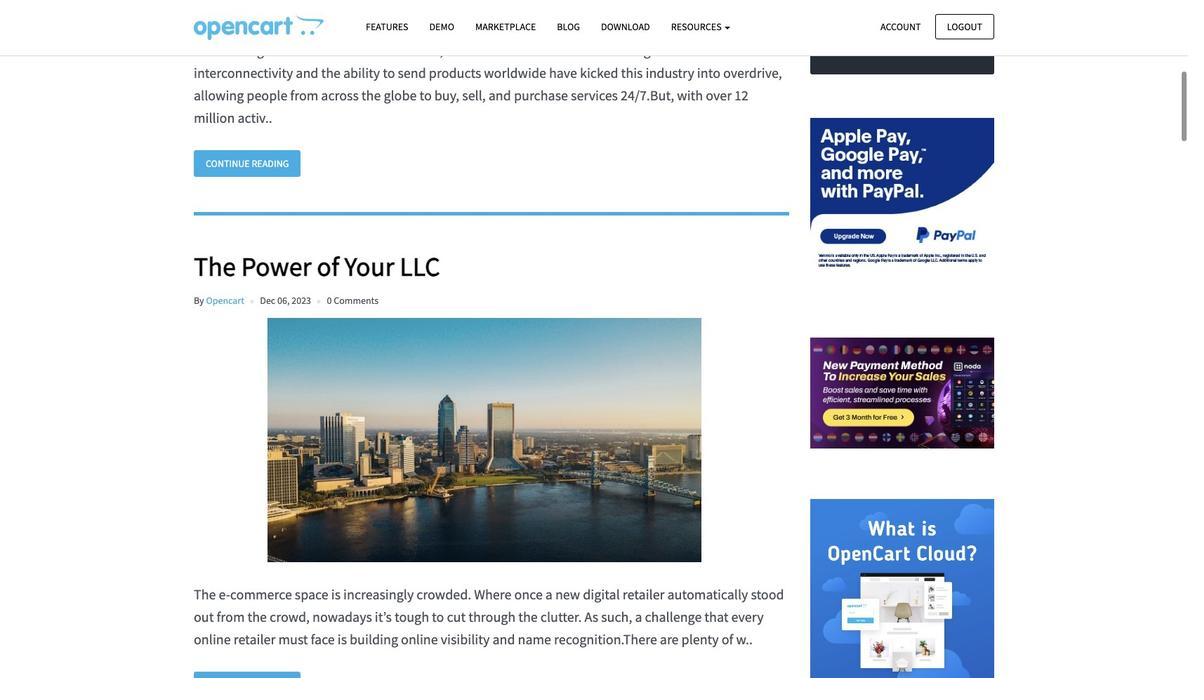 Task type: describe. For each thing, give the bounding box(es) containing it.
account link
[[869, 14, 934, 39]]

the down commerce
[[248, 609, 267, 626]]

e-
[[219, 586, 230, 604]]

plenty
[[682, 631, 719, 649]]

tough
[[395, 609, 429, 626]]

business,
[[389, 41, 444, 59]]

worldwide
[[484, 64, 547, 81]]

sell,
[[463, 86, 486, 104]]

0 comments
[[327, 295, 379, 307]]

out
[[194, 609, 214, 626]]

w..
[[737, 631, 753, 649]]

from inside the e-commerce space is increasingly crowded. where once a new digital retailer automatically stood out from the crowd, nowadays it's tough to cut through the clutter. as such, a challenge that every online retailer must face is building online visibility and name recognition.there are plenty of w..
[[217, 609, 245, 626]]

the up products
[[446, 41, 466, 59]]

0 horizontal spatial to
[[383, 64, 395, 81]]

with
[[194, 41, 221, 59]]

llc
[[400, 250, 440, 283]]

interconnectivity
[[194, 64, 293, 81]]

commerce
[[230, 586, 292, 604]]

this
[[622, 64, 643, 81]]

marketplace link
[[465, 15, 547, 39]]

crowded.
[[417, 586, 472, 604]]

1 horizontal spatial to
[[420, 86, 432, 104]]

building
[[350, 631, 398, 649]]

ecommerce
[[520, 41, 591, 59]]

with
[[678, 86, 704, 104]]

1 vertical spatial retailer
[[234, 631, 276, 649]]

2 online from the left
[[401, 631, 438, 649]]

comments
[[334, 295, 379, 307]]

resources link
[[661, 15, 742, 39]]

1 online from the left
[[194, 631, 231, 649]]

the down once
[[519, 609, 538, 626]]

logout
[[948, 20, 983, 33]]

new
[[556, 586, 581, 604]]

industry
[[646, 64, 695, 81]]

of up the worldwide
[[505, 41, 517, 59]]

face
[[311, 631, 335, 649]]

opencart
[[206, 295, 244, 307]]

into
[[698, 64, 721, 81]]

such,
[[602, 609, 633, 626]]

it's
[[375, 609, 392, 626]]

people
[[247, 86, 288, 104]]

24/7.but,
[[621, 86, 675, 104]]

continue
[[206, 157, 250, 170]]

million
[[194, 109, 235, 126]]

with the digitalization of modern business, the world of ecommerce is thriving. global interconnectivity and the ability to send products worldwide have kicked this industry into overdrive, allowing people from across the globe to buy, sell, and purchase services 24/7.but, with over 12 million activ..
[[194, 41, 783, 126]]

demo
[[430, 20, 455, 33]]

recognition.there
[[554, 631, 658, 649]]

dec
[[260, 295, 276, 307]]

by
[[194, 295, 204, 307]]

have
[[549, 64, 578, 81]]

opencart cloud image
[[810, 500, 995, 679]]

visibility
[[441, 631, 490, 649]]

once
[[515, 586, 543, 604]]

1 horizontal spatial retailer
[[623, 586, 665, 604]]

digitalization
[[246, 41, 322, 59]]

the power of your llc link
[[194, 250, 789, 283]]

0 horizontal spatial a
[[546, 586, 553, 604]]

purchase
[[514, 86, 568, 104]]

ability
[[344, 64, 380, 81]]

every
[[732, 609, 764, 626]]

12
[[735, 86, 749, 104]]

why email marketing and ecommerce go hand in hand image
[[194, 0, 776, 18]]

the up interconnectivity
[[224, 41, 243, 59]]

stood
[[751, 586, 785, 604]]

power
[[241, 250, 312, 283]]

over
[[706, 86, 732, 104]]

kicked
[[580, 64, 619, 81]]

blog
[[557, 20, 580, 33]]

overdrive,
[[724, 64, 783, 81]]

download link
[[591, 15, 661, 39]]

continue reading
[[206, 157, 289, 170]]

the for the power of your llc
[[194, 250, 236, 283]]

account
[[881, 20, 922, 33]]

globe
[[384, 86, 417, 104]]

increasingly
[[344, 586, 414, 604]]

the power of your llc
[[194, 250, 440, 283]]

the up 'across'
[[321, 64, 341, 81]]

where
[[474, 586, 512, 604]]



Task type: vqa. For each thing, say whether or not it's contained in the screenshot.
the topmost CAN
no



Task type: locate. For each thing, give the bounding box(es) containing it.
1 the from the top
[[194, 250, 236, 283]]

and
[[296, 64, 319, 81], [489, 86, 511, 104], [493, 631, 515, 649]]

the inside the e-commerce space is increasingly crowded. where once a new digital retailer automatically stood out from the crowd, nowadays it's tough to cut through the clutter. as such, a challenge that every online retailer must face is building online visibility and name recognition.there are plenty of w..
[[194, 586, 216, 604]]

retailer left the must
[[234, 631, 276, 649]]

to inside the e-commerce space is increasingly crowded. where once a new digital retailer automatically stood out from the crowd, nowadays it's tough to cut through the clutter. as such, a challenge that every online retailer must face is building online visibility and name recognition.there are plenty of w..
[[432, 609, 444, 626]]

opencart link
[[206, 295, 244, 307]]

nowadays
[[313, 609, 372, 626]]

marketplace
[[476, 20, 536, 33]]

space
[[295, 586, 329, 604]]

name
[[518, 631, 552, 649]]

the e-commerce space is increasingly crowded. where once a new digital retailer automatically stood out from the crowd, nowadays it's tough to cut through the clutter. as such, a challenge that every online retailer must face is building online visibility and name recognition.there are plenty of w..
[[194, 586, 785, 649]]

of left modern
[[325, 41, 337, 59]]

2 vertical spatial and
[[493, 631, 515, 649]]

that
[[705, 609, 729, 626]]

0 vertical spatial the
[[194, 250, 236, 283]]

and inside the e-commerce space is increasingly crowded. where once a new digital retailer automatically stood out from the crowd, nowadays it's tough to cut through the clutter. as such, a challenge that every online retailer must face is building online visibility and name recognition.there are plenty of w..
[[493, 631, 515, 649]]

send
[[398, 64, 426, 81]]

opencart - blog image
[[194, 15, 324, 40]]

a right such,
[[635, 609, 643, 626]]

and down through
[[493, 631, 515, 649]]

through
[[469, 609, 516, 626]]

1 vertical spatial is
[[331, 586, 341, 604]]

1 vertical spatial to
[[420, 86, 432, 104]]

products
[[429, 64, 482, 81]]

0 vertical spatial a
[[546, 586, 553, 604]]

online down tough
[[401, 631, 438, 649]]

noda image
[[810, 301, 995, 486]]

the
[[194, 250, 236, 283], [194, 586, 216, 604]]

and right sell,
[[489, 86, 511, 104]]

automatically
[[668, 586, 749, 604]]

of left w..
[[722, 631, 734, 649]]

paypal blog image
[[810, 103, 995, 287]]

0
[[327, 295, 332, 307]]

the up by opencart
[[194, 250, 236, 283]]

cut
[[447, 609, 466, 626]]

0 vertical spatial retailer
[[623, 586, 665, 604]]

to left cut
[[432, 609, 444, 626]]

crowd,
[[270, 609, 310, 626]]

is up nowadays
[[331, 586, 341, 604]]

of inside the e-commerce space is increasingly crowded. where once a new digital retailer automatically stood out from the crowd, nowadays it's tough to cut through the clutter. as such, a challenge that every online retailer must face is building online visibility and name recognition.there are plenty of w..
[[722, 631, 734, 649]]

1 vertical spatial from
[[217, 609, 245, 626]]

0 horizontal spatial retailer
[[234, 631, 276, 649]]

by opencart
[[194, 295, 244, 307]]

the power of your llc image
[[194, 319, 776, 563]]

from left 'across'
[[290, 86, 319, 104]]

continue reading link
[[194, 150, 301, 177]]

digital
[[583, 586, 620, 604]]

online
[[194, 631, 231, 649], [401, 631, 438, 649]]

logout link
[[936, 14, 995, 39]]

a
[[546, 586, 553, 604], [635, 609, 643, 626]]

reading
[[252, 157, 289, 170]]

1 vertical spatial and
[[489, 86, 511, 104]]

2023
[[292, 295, 311, 307]]

0 vertical spatial and
[[296, 64, 319, 81]]

modern
[[340, 41, 386, 59]]

of up 0
[[317, 250, 339, 283]]

the for the e-commerce space is increasingly crowded. where once a new digital retailer automatically stood out from the crowd, nowadays it's tough to cut through the clutter. as such, a challenge that every online retailer must face is building online visibility and name recognition.there are plenty of w..
[[194, 586, 216, 604]]

is
[[593, 41, 603, 59], [331, 586, 341, 604], [338, 631, 347, 649]]

1 horizontal spatial from
[[290, 86, 319, 104]]

blog link
[[547, 15, 591, 39]]

resources
[[671, 20, 724, 33]]

across
[[321, 86, 359, 104]]

2 the from the top
[[194, 586, 216, 604]]

1 vertical spatial a
[[635, 609, 643, 626]]

1 horizontal spatial a
[[635, 609, 643, 626]]

0 horizontal spatial from
[[217, 609, 245, 626]]

2 vertical spatial is
[[338, 631, 347, 649]]

challenge
[[645, 609, 702, 626]]

the down ability
[[362, 86, 381, 104]]

of
[[325, 41, 337, 59], [505, 41, 517, 59], [317, 250, 339, 283], [722, 631, 734, 649]]

your
[[345, 250, 395, 283]]

from
[[290, 86, 319, 104], [217, 609, 245, 626]]

features link
[[356, 15, 419, 39]]

buy,
[[435, 86, 460, 104]]

1 horizontal spatial online
[[401, 631, 438, 649]]

is inside with the digitalization of modern business, the world of ecommerce is thriving. global interconnectivity and the ability to send products worldwide have kicked this industry into overdrive, allowing people from across the globe to buy, sell, and purchase services 24/7.but, with over 12 million activ..
[[593, 41, 603, 59]]

dec 06, 2023
[[260, 295, 311, 307]]

0 vertical spatial to
[[383, 64, 395, 81]]

from inside with the digitalization of modern business, the world of ecommerce is thriving. global interconnectivity and the ability to send products worldwide have kicked this industry into overdrive, allowing people from across the globe to buy, sell, and purchase services 24/7.but, with over 12 million activ..
[[290, 86, 319, 104]]

from down e- at the left bottom
[[217, 609, 245, 626]]

allowing
[[194, 86, 244, 104]]

thriving.
[[606, 41, 655, 59]]

2 vertical spatial to
[[432, 609, 444, 626]]

retailer
[[623, 586, 665, 604], [234, 631, 276, 649]]

features
[[366, 20, 409, 33]]

global
[[657, 41, 696, 59]]

online down the out
[[194, 631, 231, 649]]

to left send at left
[[383, 64, 395, 81]]

clutter.
[[541, 609, 582, 626]]

to
[[383, 64, 395, 81], [420, 86, 432, 104], [432, 609, 444, 626]]

retailer up such,
[[623, 586, 665, 604]]

0 horizontal spatial online
[[194, 631, 231, 649]]

to left buy,
[[420, 86, 432, 104]]

0 vertical spatial is
[[593, 41, 603, 59]]

demo link
[[419, 15, 465, 39]]

angle right image
[[961, 30, 967, 47]]

as
[[585, 609, 599, 626]]

06,
[[278, 295, 290, 307]]

and down digitalization
[[296, 64, 319, 81]]

are
[[660, 631, 679, 649]]

2 horizontal spatial to
[[432, 609, 444, 626]]

activ..
[[238, 109, 272, 126]]

1 vertical spatial the
[[194, 586, 216, 604]]

services
[[571, 86, 618, 104]]

a left new
[[546, 586, 553, 604]]

must
[[279, 631, 308, 649]]

download
[[601, 20, 650, 33]]

world
[[469, 41, 503, 59]]

is right face
[[338, 631, 347, 649]]

is up kicked
[[593, 41, 603, 59]]

the left e- at the left bottom
[[194, 586, 216, 604]]

0 vertical spatial from
[[290, 86, 319, 104]]



